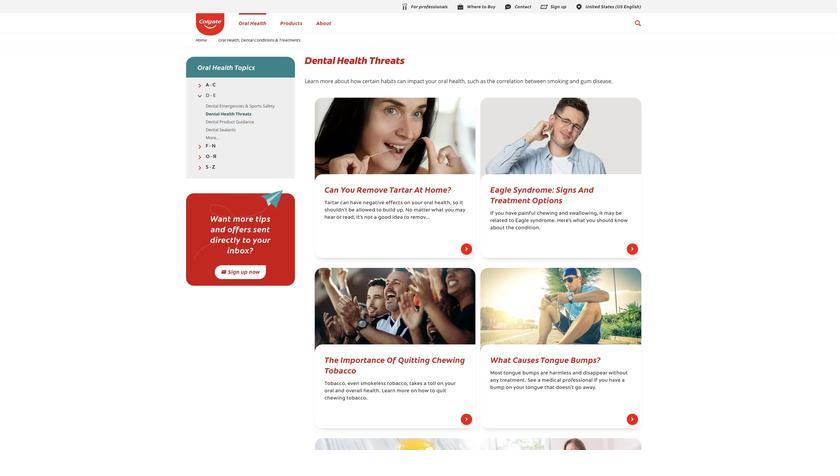 Task type: describe. For each thing, give the bounding box(es) containing it.
more inside tobacco, even smokeless tobacco, takes a toll on your oral and overall health. learn more on how to quit chewing tobacco.
[[397, 389, 410, 394]]

doesn't
[[556, 386, 574, 391]]

causes
[[513, 354, 539, 365]]

more... link
[[206, 135, 219, 141]]

gum
[[581, 78, 592, 85]]

oral for threats
[[439, 78, 448, 85]]

oral health topics button
[[186, 57, 295, 78]]

related
[[491, 219, 508, 224]]

more for about
[[320, 78, 334, 85]]

tartar can have negative effects on your oral health, so it shouldn't be allowed to build up. no matter what you may hear or read, it's not a good idea to remov...
[[325, 201, 466, 220]]

oral for oral health
[[239, 19, 249, 26]]

have for you
[[350, 201, 362, 206]]

good
[[378, 215, 391, 220]]

your for tips
[[253, 234, 271, 245]]

sign up now
[[228, 268, 260, 275]]

even
[[348, 382, 360, 387]]

matter
[[414, 208, 431, 213]]

can
[[325, 184, 339, 195]]

location icon image
[[576, 3, 584, 11]]

s
[[206, 165, 209, 170]]

takes
[[410, 382, 423, 387]]

sent
[[253, 224, 270, 235]]

0 vertical spatial tartar
[[390, 184, 413, 195]]

oral for oral health, dental conditions & treatments
[[219, 37, 226, 43]]

no
[[406, 208, 413, 213]]

threats inside dental emergencies & sports safety dental health threats dental product guidance dental sealants more...
[[236, 111, 252, 117]]

up
[[241, 268, 248, 275]]

can inside 'tartar can have negative effects on your oral health, so it shouldn't be allowed to build up. no matter what you may hear or read, it's not a good idea to remov...'
[[340, 201, 349, 206]]

of
[[387, 354, 397, 365]]

or
[[337, 215, 342, 220]]

a
[[206, 83, 209, 88]]

more...
[[206, 135, 219, 141]]

0 vertical spatial the
[[487, 78, 496, 85]]

and left 'gum'
[[570, 78, 580, 85]]

up.
[[397, 208, 405, 213]]

at
[[415, 184, 423, 195]]

s - z
[[206, 165, 215, 170]]

without
[[609, 371, 628, 376]]

as
[[481, 78, 486, 85]]

offers
[[228, 224, 251, 235]]

topics
[[235, 63, 255, 72]]

z
[[212, 165, 215, 170]]

for professionals icon image
[[401, 3, 409, 11]]

shouldn't
[[325, 208, 348, 213]]

- for d
[[211, 94, 212, 98]]

smoking
[[548, 78, 569, 85]]

importance
[[341, 354, 385, 365]]

have inside most tongue bumps are harmless and disappear without any treatment. see a medical professional if you have a bump on your tongue that doesn't go away.
[[610, 378, 621, 383]]

health for dental health threats
[[337, 54, 368, 67]]

and inside most tongue bumps are harmless and disappear without any treatment. see a medical professional if you have a bump on your tongue that doesn't go away.
[[573, 371, 582, 376]]

syndrome:
[[514, 184, 555, 195]]

may inside if you have painful chewing and swallowing, it may be related to eagle syndrome. here's what you should know about the condition.
[[605, 211, 615, 216]]

home link
[[192, 37, 211, 43]]

f
[[206, 144, 208, 149]]

learn more about how certain habits can impact your oral health, such as the correlation between smoking and gum disease.
[[305, 78, 613, 85]]

toll
[[428, 382, 436, 387]]

sealants
[[220, 127, 236, 133]]

the inside if you have painful chewing and swallowing, it may be related to eagle syndrome. here's what you should know about the condition.
[[506, 226, 515, 231]]

build
[[383, 208, 396, 213]]

and inside tobacco, even smokeless tobacco, takes a toll on your oral and overall health. learn more on how to quit chewing tobacco.
[[336, 389, 345, 394]]

dental health threats
[[305, 54, 405, 67]]

products button
[[281, 19, 303, 26]]

your inside most tongue bumps are harmless and disappear without any treatment. see a medical professional if you have a bump on your tongue that doesn't go away.
[[514, 386, 525, 391]]

c
[[213, 83, 216, 88]]

eagle inside if you have painful chewing and swallowing, it may be related to eagle syndrome. here's what you should know about the condition.
[[516, 219, 529, 224]]

chewing inside tobacco, even smokeless tobacco, takes a toll on your oral and overall health. learn more on how to quit chewing tobacco.
[[325, 396, 346, 401]]

if you have painful chewing and swallowing, it may be related to eagle syndrome. here's what you should know about the condition.
[[491, 211, 628, 231]]

medical
[[542, 378, 562, 383]]

may inside 'tartar can have negative effects on your oral health, so it shouldn't be allowed to build up. no matter what you may hear or read, it's not a good idea to remov...'
[[456, 208, 466, 213]]

health.
[[364, 389, 381, 394]]

bumps?
[[571, 354, 601, 365]]

home
[[196, 37, 207, 43]]

0 horizontal spatial learn
[[305, 78, 319, 85]]

to down no
[[404, 215, 410, 220]]

here's
[[558, 219, 572, 224]]

0 vertical spatial how
[[351, 78, 361, 85]]

oral health button
[[239, 19, 267, 26]]

away.
[[583, 386, 597, 391]]

r
[[213, 154, 217, 159]]

oral health
[[239, 19, 267, 26]]

inbox?
[[227, 245, 254, 256]]

0 vertical spatial can
[[398, 78, 406, 85]]

bumps
[[523, 371, 540, 376]]

want
[[210, 213, 231, 224]]

products
[[281, 19, 303, 26]]

what causes tongue bumps?
[[491, 354, 601, 365]]

chewing inside if you have painful chewing and swallowing, it may be related to eagle syndrome. here's what you should know about the condition.
[[537, 211, 558, 216]]

bump
[[491, 386, 505, 391]]

0 vertical spatial tongue
[[504, 371, 522, 376]]

negative
[[363, 201, 385, 206]]

not
[[365, 215, 373, 220]]

so
[[453, 201, 459, 206]]

be inside if you have painful chewing and swallowing, it may be related to eagle syndrome. here's what you should know about the condition.
[[616, 211, 622, 216]]

dental sealants link
[[206, 127, 236, 133]]

more for tips
[[233, 213, 254, 224]]

and
[[579, 184, 594, 195]]

professional
[[563, 378, 593, 383]]

on down takes on the bottom of the page
[[411, 389, 417, 394]]

- for f
[[210, 144, 211, 149]]

sign up icon image
[[541, 3, 548, 11]]

oral for of
[[325, 389, 334, 394]]

n
[[212, 144, 216, 149]]

emergencies
[[220, 103, 244, 109]]

eagle inside eagle syndrome: signs and treatment options
[[491, 184, 512, 195]]

correlation
[[497, 78, 524, 85]]

options
[[533, 194, 563, 205]]

health for oral health
[[250, 19, 267, 26]]

quitting
[[398, 354, 430, 365]]

a down without
[[622, 378, 625, 383]]

d
[[206, 94, 209, 98]]

overall
[[346, 389, 363, 394]]

- for a
[[210, 83, 212, 88]]

tobacco, even smokeless tobacco, takes a toll on your oral and overall health. learn more on how to quit chewing tobacco.
[[325, 382, 456, 401]]

read,
[[343, 215, 355, 220]]

oral for oral health topics
[[198, 63, 211, 72]]



Task type: vqa. For each thing, say whether or not it's contained in the screenshot.
the Fluoride related to PreviDent® 5000 Fluoride Prescription Toothpaste
no



Task type: locate. For each thing, give the bounding box(es) containing it.
- right f
[[210, 144, 211, 149]]

can
[[398, 78, 406, 85], [340, 201, 349, 206]]

2 horizontal spatial oral
[[239, 19, 249, 26]]

0 vertical spatial health,
[[450, 78, 466, 85]]

conditions
[[255, 37, 275, 43]]

threats up 'habits'
[[369, 54, 405, 67]]

and left 'offers'
[[211, 224, 226, 235]]

to down the "negative"
[[377, 208, 382, 213]]

if
[[595, 378, 598, 383]]

0 horizontal spatial may
[[456, 208, 466, 213]]

signs
[[557, 184, 577, 195]]

be up the read,
[[349, 208, 355, 213]]

None search field
[[635, 17, 642, 30]]

1 horizontal spatial oral
[[219, 37, 226, 43]]

and down tobacco,
[[336, 389, 345, 394]]

0 vertical spatial learn
[[305, 78, 319, 85]]

tongue
[[541, 354, 569, 365]]

your up matter
[[412, 201, 423, 206]]

chewing
[[537, 211, 558, 216], [325, 396, 346, 401]]

on
[[404, 201, 411, 206], [438, 382, 444, 387], [506, 386, 513, 391], [411, 389, 417, 394]]

dental emergencies & sports safety link
[[206, 103, 275, 109]]

1 horizontal spatial more
[[320, 78, 334, 85]]

2 vertical spatial oral
[[198, 63, 211, 72]]

0 vertical spatial oral
[[439, 78, 448, 85]]

how inside tobacco, even smokeless tobacco, takes a toll on your oral and overall health. learn more on how to quit chewing tobacco.
[[419, 389, 429, 394]]

health up certain
[[337, 54, 368, 67]]

health,
[[227, 37, 240, 43]]

health,
[[450, 78, 466, 85], [435, 201, 452, 206]]

1 vertical spatial can
[[340, 201, 349, 206]]

how
[[351, 78, 361, 85], [419, 389, 429, 394]]

to inside if you have painful chewing and swallowing, it may be related to eagle syndrome. here's what you should know about the condition.
[[509, 219, 515, 224]]

1 horizontal spatial can
[[398, 78, 406, 85]]

0 vertical spatial have
[[350, 201, 362, 206]]

1 horizontal spatial the
[[506, 226, 515, 231]]

health, inside 'tartar can have negative effects on your oral health, so it shouldn't be allowed to build up. no matter what you may hear or read, it's not a good idea to remov...'
[[435, 201, 452, 206]]

about inside if you have painful chewing and swallowing, it may be related to eagle syndrome. here's what you should know about the condition.
[[491, 226, 505, 231]]

0 horizontal spatial how
[[351, 78, 361, 85]]

a inside 'tartar can have negative effects on your oral health, so it shouldn't be allowed to build up. no matter what you may hear or read, it's not a good idea to remov...'
[[374, 215, 377, 220]]

tartar up effects
[[390, 184, 413, 195]]

1 vertical spatial have
[[506, 211, 517, 216]]

0 vertical spatial oral
[[239, 19, 249, 26]]

to down toll
[[430, 389, 436, 394]]

2 horizontal spatial oral
[[439, 78, 448, 85]]

the
[[487, 78, 496, 85], [506, 226, 515, 231]]

have for syndrome:
[[506, 211, 517, 216]]

0 horizontal spatial can
[[340, 201, 349, 206]]

have down treatment on the top right of page
[[506, 211, 517, 216]]

0 horizontal spatial the
[[487, 78, 496, 85]]

d - e menu
[[186, 102, 295, 142]]

1 horizontal spatial tongue
[[526, 386, 544, 391]]

your down the tips
[[253, 234, 271, 245]]

what down swallowing,
[[573, 219, 586, 224]]

health, left so
[[435, 201, 452, 206]]

0 horizontal spatial oral
[[325, 389, 334, 394]]

oral inside 'tartar can have negative effects on your oral health, so it shouldn't be allowed to build up. no matter what you may hear or read, it's not a good idea to remov...'
[[424, 201, 434, 206]]

any
[[491, 378, 499, 383]]

safety
[[263, 103, 275, 109]]

smokeless
[[361, 382, 386, 387]]

- right s
[[210, 165, 211, 170]]

the down related
[[506, 226, 515, 231]]

oral
[[239, 19, 249, 26], [219, 37, 226, 43], [198, 63, 211, 72]]

be inside 'tartar can have negative effects on your oral health, so it shouldn't be allowed to build up. no matter what you may hear or read, it's not a good idea to remov...'
[[349, 208, 355, 213]]

0 horizontal spatial about
[[335, 78, 349, 85]]

1 vertical spatial the
[[506, 226, 515, 231]]

health, left such at right
[[450, 78, 466, 85]]

chewing
[[432, 354, 465, 365]]

chewing up syndrome.
[[537, 211, 558, 216]]

directly
[[210, 234, 241, 245]]

tobacco
[[325, 365, 357, 376]]

0 vertical spatial what
[[432, 208, 444, 213]]

should
[[597, 219, 614, 224]]

about button
[[317, 19, 332, 26]]

a left toll
[[424, 382, 427, 387]]

1 vertical spatial health,
[[435, 201, 452, 206]]

1 vertical spatial oral
[[219, 37, 226, 43]]

threats up guidance
[[236, 111, 252, 117]]

if
[[491, 211, 494, 216]]

and up here's
[[559, 211, 569, 216]]

2 vertical spatial have
[[610, 378, 621, 383]]

sports
[[250, 103, 262, 109]]

know
[[615, 219, 628, 224]]

1 vertical spatial tartar
[[325, 201, 339, 206]]

tongue up treatment.
[[504, 371, 522, 376]]

where to buy icon image
[[457, 3, 465, 11]]

1 horizontal spatial oral
[[424, 201, 434, 206]]

0 horizontal spatial more
[[233, 213, 254, 224]]

eagle up if
[[491, 184, 512, 195]]

1 horizontal spatial about
[[491, 226, 505, 231]]

learn
[[305, 78, 319, 85], [382, 389, 396, 394]]

1 horizontal spatial it
[[600, 211, 603, 216]]

have up the allowed
[[350, 201, 362, 206]]

eagle down painful
[[516, 219, 529, 224]]

oral inside dropdown button
[[198, 63, 211, 72]]

1 vertical spatial learn
[[382, 389, 396, 394]]

& right the conditions in the left top of the page
[[276, 37, 278, 43]]

oral down tobacco,
[[325, 389, 334, 394]]

impact
[[408, 78, 425, 85]]

tartar inside 'tartar can have negative effects on your oral health, so it shouldn't be allowed to build up. no matter what you may hear or read, it's not a good idea to remov...'
[[325, 201, 339, 206]]

1 horizontal spatial chewing
[[537, 211, 558, 216]]

oral right impact
[[439, 78, 448, 85]]

a - c
[[206, 83, 216, 88]]

product
[[220, 119, 235, 125]]

you up related
[[495, 211, 505, 216]]

1 horizontal spatial eagle
[[516, 219, 529, 224]]

2 horizontal spatial have
[[610, 378, 621, 383]]

0 horizontal spatial oral
[[198, 63, 211, 72]]

0 horizontal spatial threats
[[236, 111, 252, 117]]

contact icon image
[[505, 3, 513, 11]]

you
[[341, 184, 355, 195]]

to left sent
[[243, 234, 251, 245]]

treatment.
[[501, 378, 527, 383]]

1 vertical spatial it
[[600, 211, 603, 216]]

1 horizontal spatial learn
[[382, 389, 396, 394]]

oral up a
[[198, 63, 211, 72]]

f - n
[[206, 144, 216, 149]]

& left sports
[[245, 103, 248, 109]]

may down so
[[456, 208, 466, 213]]

health up c
[[213, 63, 233, 72]]

1 horizontal spatial be
[[616, 211, 622, 216]]

it right so
[[460, 201, 463, 206]]

tobacco,
[[387, 382, 408, 387]]

on inside 'tartar can have negative effects on your oral health, so it shouldn't be allowed to build up. no matter what you may hear or read, it's not a good idea to remov...'
[[404, 201, 411, 206]]

your down treatment.
[[514, 386, 525, 391]]

a right see
[[538, 378, 541, 383]]

0 horizontal spatial tongue
[[504, 371, 522, 376]]

chewing down tobacco,
[[325, 396, 346, 401]]

about
[[317, 19, 332, 26]]

paper airplane image
[[194, 187, 287, 265]]

tips
[[256, 213, 271, 224]]

0 vertical spatial eagle
[[491, 184, 512, 195]]

1 vertical spatial about
[[491, 226, 505, 231]]

tartar up 'shouldn't'
[[325, 201, 339, 206]]

tongue down see
[[526, 386, 544, 391]]

disease.
[[593, 78, 613, 85]]

& inside dental emergencies & sports safety dental health threats dental product guidance dental sealants more...
[[245, 103, 248, 109]]

you inside most tongue bumps are harmless and disappear without any treatment. see a medical professional if you have a bump on your tongue that doesn't go away.
[[599, 378, 608, 383]]

your inside 'tartar can have negative effects on your oral health, so it shouldn't be allowed to build up. no matter what you may hear or read, it's not a good idea to remov...'
[[412, 201, 423, 206]]

tobacco,
[[325, 382, 347, 387]]

and up professional at the bottom of the page
[[573, 371, 582, 376]]

1 horizontal spatial may
[[605, 211, 615, 216]]

how left certain
[[351, 78, 361, 85]]

it inside 'tartar can have negative effects on your oral health, so it shouldn't be allowed to build up. no matter what you may hear or read, it's not a good idea to remov...'
[[460, 201, 463, 206]]

on up quit in the right of the page
[[438, 382, 444, 387]]

2 vertical spatial oral
[[325, 389, 334, 394]]

the right the as
[[487, 78, 496, 85]]

0 horizontal spatial have
[[350, 201, 362, 206]]

dental product guidance link
[[206, 119, 254, 125]]

it up should
[[600, 211, 603, 216]]

it
[[460, 201, 463, 206], [600, 211, 603, 216]]

you down so
[[445, 208, 454, 213]]

tongue
[[504, 371, 522, 376], [526, 386, 544, 391]]

oral health, dental conditions & treatments
[[219, 37, 301, 43]]

- for s
[[210, 165, 211, 170]]

have inside 'tartar can have negative effects on your oral health, so it shouldn't be allowed to build up. no matter what you may hear or read, it's not a good idea to remov...'
[[350, 201, 362, 206]]

to inside tobacco, even smokeless tobacco, takes a toll on your oral and overall health. learn more on how to quit chewing tobacco.
[[430, 389, 436, 394]]

o - r
[[206, 154, 217, 159]]

and
[[570, 78, 580, 85], [559, 211, 569, 216], [211, 224, 226, 235], [573, 371, 582, 376], [336, 389, 345, 394]]

you inside 'tartar can have negative effects on your oral health, so it shouldn't be allowed to build up. no matter what you may hear or read, it's not a good idea to remov...'
[[445, 208, 454, 213]]

may up should
[[605, 211, 615, 216]]

on inside most tongue bumps are harmless and disappear without any treatment. see a medical professional if you have a bump on your tongue that doesn't go away.
[[506, 386, 513, 391]]

e
[[213, 94, 216, 98]]

0 horizontal spatial it
[[460, 201, 463, 206]]

to right related
[[509, 219, 515, 224]]

your up quit in the right of the page
[[445, 382, 456, 387]]

tobacco.
[[347, 396, 368, 401]]

to
[[377, 208, 382, 213], [404, 215, 410, 220], [509, 219, 515, 224], [243, 234, 251, 245], [430, 389, 436, 394]]

habits
[[381, 78, 396, 85]]

0 horizontal spatial &
[[245, 103, 248, 109]]

be
[[349, 208, 355, 213], [616, 211, 622, 216]]

0 horizontal spatial eagle
[[491, 184, 512, 195]]

- left e at top
[[211, 94, 212, 98]]

- for o
[[211, 154, 212, 159]]

on down treatment.
[[506, 386, 513, 391]]

1 horizontal spatial &
[[276, 37, 278, 43]]

how down takes on the bottom of the page
[[419, 389, 429, 394]]

2 vertical spatial more
[[397, 389, 410, 394]]

1 vertical spatial more
[[233, 213, 254, 224]]

have down without
[[610, 378, 621, 383]]

1 vertical spatial threats
[[236, 111, 252, 117]]

2 horizontal spatial more
[[397, 389, 410, 394]]

hear
[[325, 215, 336, 220]]

- inside dropdown button
[[211, 94, 212, 98]]

0 horizontal spatial be
[[349, 208, 355, 213]]

what right matter
[[432, 208, 444, 213]]

what inside if you have painful chewing and swallowing, it may be related to eagle syndrome. here's what you should know about the condition.
[[573, 219, 586, 224]]

and inside if you have painful chewing and swallowing, it may be related to eagle syndrome. here's what you should know about the condition.
[[559, 211, 569, 216]]

0 vertical spatial it
[[460, 201, 463, 206]]

1 vertical spatial tongue
[[526, 386, 544, 391]]

1 horizontal spatial how
[[419, 389, 429, 394]]

- right a
[[210, 83, 212, 88]]

most
[[491, 371, 503, 376]]

condition.
[[516, 226, 541, 231]]

a
[[374, 215, 377, 220], [538, 378, 541, 383], [622, 378, 625, 383], [424, 382, 427, 387]]

oral
[[439, 78, 448, 85], [424, 201, 434, 206], [325, 389, 334, 394]]

more
[[320, 78, 334, 85], [233, 213, 254, 224], [397, 389, 410, 394]]

can up 'shouldn't'
[[340, 201, 349, 206]]

0 horizontal spatial what
[[432, 208, 444, 213]]

it inside if you have painful chewing and swallowing, it may be related to eagle syndrome. here's what you should know about the condition.
[[600, 211, 603, 216]]

health up product
[[221, 111, 235, 117]]

health inside dental emergencies & sports safety dental health threats dental product guidance dental sealants more...
[[221, 111, 235, 117]]

what
[[491, 354, 511, 365]]

1 horizontal spatial what
[[573, 219, 586, 224]]

your for about
[[426, 78, 437, 85]]

o
[[206, 154, 210, 159]]

learn inside tobacco, even smokeless tobacco, takes a toll on your oral and overall health. learn more on how to quit chewing tobacco.
[[382, 389, 396, 394]]

that
[[545, 386, 555, 391]]

1 horizontal spatial threats
[[369, 54, 405, 67]]

health inside dropdown button
[[213, 63, 233, 72]]

1 vertical spatial chewing
[[325, 396, 346, 401]]

your right impact
[[426, 78, 437, 85]]

oral up matter
[[424, 201, 434, 206]]

1 vertical spatial &
[[245, 103, 248, 109]]

more inside want more tips and offers sent directly to your inbox?
[[233, 213, 254, 224]]

disappear
[[584, 371, 608, 376]]

health for oral health topics
[[213, 63, 233, 72]]

a right not
[[374, 215, 377, 220]]

eagle syndrome: signs and treatment options
[[491, 184, 594, 205]]

the
[[325, 354, 339, 365]]

you
[[445, 208, 454, 213], [495, 211, 505, 216], [587, 219, 596, 224], [599, 378, 608, 383]]

can right 'habits'
[[398, 78, 406, 85]]

1 vertical spatial oral
[[424, 201, 434, 206]]

most tongue bumps are harmless and disappear without any treatment. see a medical professional if you have a bump on your tongue that doesn't go away.
[[491, 371, 628, 391]]

your inside tobacco, even smokeless tobacco, takes a toll on your oral and overall health. learn more on how to quit chewing tobacco.
[[445, 382, 456, 387]]

have inside if you have painful chewing and swallowing, it may be related to eagle syndrome. here's what you should know about the condition.
[[506, 211, 517, 216]]

your inside want more tips and offers sent directly to your inbox?
[[253, 234, 271, 245]]

0 vertical spatial about
[[335, 78, 349, 85]]

d - e
[[206, 94, 216, 98]]

1 vertical spatial eagle
[[516, 219, 529, 224]]

oral up health,
[[239, 19, 249, 26]]

quit
[[437, 389, 447, 394]]

to inside want more tips and offers sent directly to your inbox?
[[243, 234, 251, 245]]

- left r
[[211, 154, 212, 159]]

oral left health,
[[219, 37, 226, 43]]

1 horizontal spatial tartar
[[390, 184, 413, 195]]

0 horizontal spatial tartar
[[325, 201, 339, 206]]

your
[[426, 78, 437, 85], [412, 201, 423, 206], [253, 234, 271, 245], [445, 382, 456, 387], [514, 386, 525, 391]]

1 horizontal spatial have
[[506, 211, 517, 216]]

about down dental health threats
[[335, 78, 349, 85]]

on up no
[[404, 201, 411, 206]]

0 horizontal spatial chewing
[[325, 396, 346, 401]]

you right if
[[599, 378, 608, 383]]

what inside 'tartar can have negative effects on your oral health, so it shouldn't be allowed to build up. no matter what you may hear or read, it's not a good idea to remov...'
[[432, 208, 444, 213]]

0 vertical spatial more
[[320, 78, 334, 85]]

and inside want more tips and offers sent directly to your inbox?
[[211, 224, 226, 235]]

oral inside tobacco, even smokeless tobacco, takes a toll on your oral and overall health. learn more on how to quit chewing tobacco.
[[325, 389, 334, 394]]

0 vertical spatial &
[[276, 37, 278, 43]]

a inside tobacco, even smokeless tobacco, takes a toll on your oral and overall health. learn more on how to quit chewing tobacco.
[[424, 382, 427, 387]]

oral health, dental conditions & treatments link
[[214, 37, 305, 43]]

it's
[[357, 215, 363, 220]]

be up the know
[[616, 211, 622, 216]]

o - r button
[[186, 154, 295, 160]]

s - z button
[[186, 165, 295, 170]]

1 vertical spatial what
[[573, 219, 586, 224]]

0 vertical spatial threats
[[369, 54, 405, 67]]

oral health topics
[[198, 63, 255, 72]]

treatment
[[491, 194, 531, 205]]

now
[[249, 268, 260, 275]]

you down swallowing,
[[587, 219, 596, 224]]

1 vertical spatial how
[[419, 389, 429, 394]]

d - e button
[[186, 93, 295, 99]]

colgate® logo image
[[196, 13, 224, 35]]

about down related
[[491, 226, 505, 231]]

such
[[468, 78, 479, 85]]

health up oral health, dental conditions & treatments
[[250, 19, 267, 26]]

your for smokeless
[[445, 382, 456, 387]]

0 vertical spatial chewing
[[537, 211, 558, 216]]



